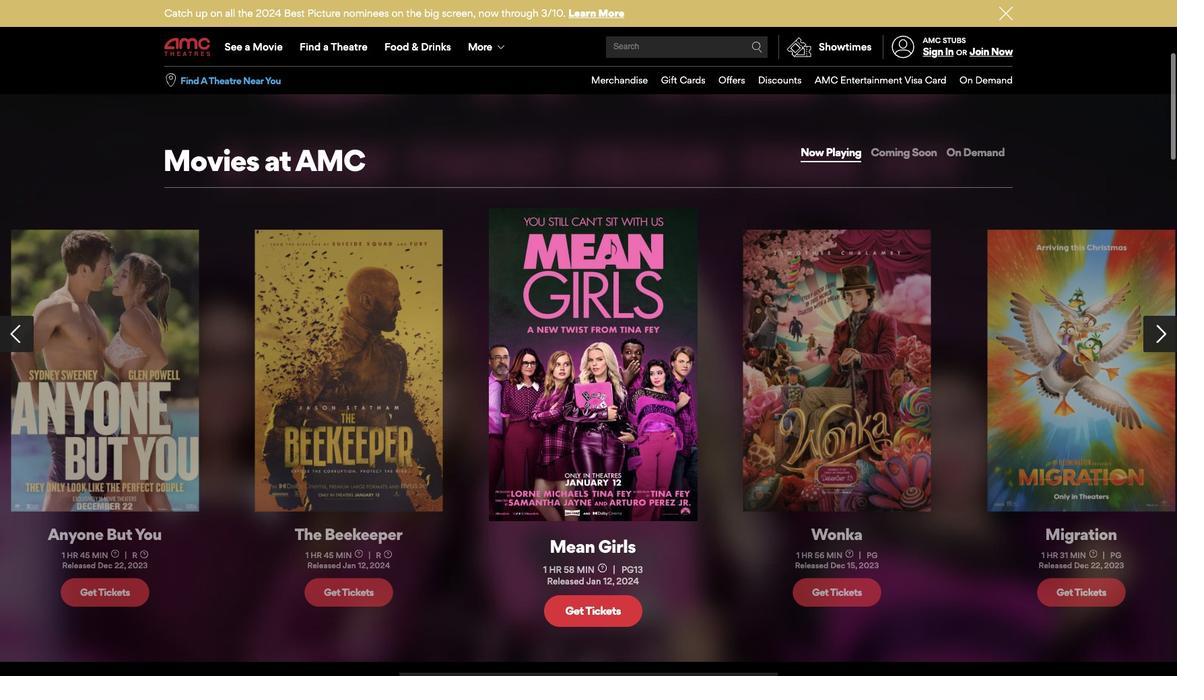 Task type: vqa. For each thing, say whether or not it's contained in the screenshot.
Now Playing LINK
no



Task type: describe. For each thing, give the bounding box(es) containing it.
get tickets down up
[[186, 21, 238, 34]]

1 the from the left
[[238, 7, 253, 20]]

menu containing merchandise
[[578, 67, 1013, 94]]

find a theatre near you button
[[181, 74, 281, 87]]

2024 inside 'pg13 released jan 12, 2024'
[[617, 576, 639, 587]]

r for but
[[132, 550, 137, 560]]

playing
[[826, 145, 862, 159]]

movies
[[163, 142, 259, 178]]

gift
[[661, 74, 677, 86]]

45 for the
[[324, 550, 334, 560]]

more inside button
[[468, 40, 492, 53]]

through
[[501, 7, 539, 20]]

1 hr 45 min for anyone
[[62, 550, 108, 560]]

pg13 released jan 12, 2024
[[547, 564, 643, 587]]

showtimes
[[819, 40, 872, 53]]

pg released dec 15, 2023
[[795, 550, 879, 570]]

get tickets link for wonka
[[793, 578, 882, 607]]

up
[[195, 7, 208, 20]]

coming
[[871, 145, 910, 159]]

all
[[225, 7, 235, 20]]

movie
[[253, 40, 283, 53]]

3/10.
[[541, 7, 566, 20]]

visa
[[905, 74, 923, 86]]

entertainment
[[841, 74, 903, 86]]

1 hr 58 min button
[[543, 564, 607, 576]]

near
[[243, 75, 264, 86]]

demand for on demand "button"
[[964, 145, 1005, 159]]

1 horizontal spatial more
[[599, 7, 625, 20]]

food & drinks link
[[376, 28, 460, 66]]

anyone but you
[[48, 524, 162, 544]]

see
[[225, 40, 242, 53]]

theatre for a
[[209, 75, 241, 86]]

get tickets for migration
[[1057, 586, 1107, 598]]

coming soon
[[871, 145, 937, 159]]

released for migration
[[1039, 561, 1072, 570]]

22, inside pg released dec 22, 2023
[[1091, 561, 1102, 570]]

2023 for migration
[[1104, 561, 1124, 570]]

15,
[[848, 561, 857, 570]]

31
[[1060, 550, 1068, 560]]

2 on from the left
[[392, 7, 404, 20]]

1 dec from the left
[[98, 561, 112, 570]]

more information about image for anyone but you
[[111, 550, 119, 558]]

2 the from the left
[[406, 7, 422, 20]]

more button
[[460, 28, 516, 66]]

hr for anyone but you
[[67, 550, 78, 560]]

you inside button
[[265, 75, 281, 86]]

nominees
[[343, 7, 389, 20]]

tickets for migration
[[1075, 586, 1107, 598]]

get tickets link for anyone but you
[[61, 578, 149, 607]]

join
[[970, 45, 989, 58]]

1 hr 31 min
[[1042, 550, 1086, 560]]

screen,
[[442, 7, 476, 20]]

tickets down all
[[205, 21, 238, 34]]

amc for visa
[[815, 74, 838, 86]]

1 on from the left
[[210, 7, 222, 20]]

&
[[412, 40, 419, 53]]

the beekeeper
[[295, 524, 403, 544]]

released for wonka
[[795, 561, 829, 570]]

min for anyone but you
[[92, 550, 108, 560]]

cards
[[680, 74, 706, 86]]

search the AMC website text field
[[612, 42, 752, 52]]

hr for mean girls
[[549, 564, 562, 575]]

offers link
[[706, 67, 745, 94]]

on demand link
[[947, 67, 1013, 94]]

tickets for anyone but you
[[98, 586, 130, 598]]

dec for wonka
[[831, 561, 846, 570]]

45 for anyone
[[80, 550, 90, 560]]

offers
[[719, 74, 745, 86]]

1 hr 31 min button
[[1042, 550, 1097, 561]]

sign
[[923, 45, 943, 58]]

gift cards
[[661, 74, 706, 86]]

get for migration
[[1057, 586, 1073, 598]]

merchandise link
[[578, 67, 648, 94]]

catch up on all the 2024 best picture nominees on the big screen, now through 3/10. learn more
[[164, 7, 625, 20]]

movie poster for mean girls image
[[489, 208, 698, 521]]

or
[[956, 48, 967, 57]]

now inside button
[[801, 145, 824, 159]]

food
[[385, 40, 409, 53]]

get tickets link for mean girls
[[544, 595, 643, 627]]

find a theatre
[[300, 40, 368, 53]]

pg released dec 22, 2023
[[1039, 550, 1124, 570]]

mean girls link
[[504, 535, 682, 557]]

on demand button
[[945, 143, 1006, 161]]

1 vertical spatial you
[[135, 524, 162, 544]]

1 hr 58 min
[[543, 564, 595, 575]]

released down anyone
[[62, 561, 96, 570]]

r button for but
[[132, 550, 148, 560]]

1 hr 56 min
[[797, 550, 843, 560]]

find a theatre link
[[291, 28, 376, 66]]

menu containing more
[[164, 28, 1013, 66]]

1 for mean girls
[[543, 564, 547, 575]]

58
[[564, 564, 575, 575]]

1 hr 56 min button
[[797, 550, 854, 561]]

released dec 22, 2023
[[62, 561, 148, 570]]

drinks
[[421, 40, 451, 53]]

min for migration
[[1070, 550, 1086, 560]]

get tickets for wonka
[[812, 586, 862, 598]]

join now button
[[970, 45, 1013, 58]]

soon
[[912, 145, 937, 159]]

hr for the beekeeper
[[311, 550, 322, 560]]

hr for migration
[[1047, 550, 1058, 560]]

migration link
[[1001, 524, 1161, 544]]

on for 'on demand' link
[[960, 74, 973, 86]]

amc theatres perfectly popcorn™ loungefly crossbody bag image
[[0, 0, 1177, 76]]

movies at amc
[[163, 142, 365, 178]]

anyone but you link
[[25, 524, 185, 544]]

get tickets link for migration
[[1037, 578, 1126, 607]]

coming soon button
[[870, 143, 939, 161]]

sign in button
[[923, 45, 954, 58]]

movie poster for migration image
[[988, 230, 1176, 512]]

1 for anyone but you
[[62, 550, 65, 560]]

now
[[479, 7, 499, 20]]

gift cards link
[[648, 67, 706, 94]]

at
[[264, 142, 291, 178]]

get tickets for anyone but you
[[80, 586, 130, 598]]

but
[[106, 524, 132, 544]]

get down up
[[186, 21, 203, 34]]

migration
[[1045, 524, 1117, 544]]

amc entertainment visa card
[[815, 74, 947, 86]]

showtimes link
[[779, 35, 872, 59]]

beekeeper
[[325, 524, 403, 544]]

get tickets for mean girls
[[566, 604, 621, 618]]

wonka
[[811, 524, 863, 544]]

1 2023 from the left
[[128, 561, 148, 570]]

demand for 'on demand' link
[[976, 74, 1013, 86]]

1 22, from the left
[[114, 561, 126, 570]]

food & drinks
[[385, 40, 451, 53]]

catch
[[164, 7, 193, 20]]

see a movie link
[[216, 28, 291, 66]]

the
[[295, 524, 322, 544]]



Task type: locate. For each thing, give the bounding box(es) containing it.
on demand for 'on demand' link
[[960, 74, 1013, 86]]

0 horizontal spatial the
[[238, 7, 253, 20]]

demand
[[976, 74, 1013, 86], [964, 145, 1005, 159]]

on demand for on demand "button"
[[947, 145, 1005, 159]]

tickets down "released dec 22, 2023"
[[98, 586, 130, 598]]

1 hr 45 min up "released dec 22, 2023"
[[62, 550, 108, 560]]

r button for beekeeper
[[376, 550, 393, 560]]

more down now
[[468, 40, 492, 53]]

min right 58
[[577, 564, 595, 575]]

1 vertical spatial amc
[[815, 74, 838, 86]]

more
[[599, 7, 625, 20], [468, 40, 492, 53]]

0 vertical spatial find
[[300, 40, 321, 53]]

min right 56
[[827, 550, 843, 560]]

theatre right a
[[209, 75, 241, 86]]

now right join
[[991, 45, 1013, 58]]

get tickets down released jan 12, 2024 at the bottom
[[324, 586, 374, 598]]

12, down beekeeper
[[358, 561, 368, 570]]

demand right soon
[[964, 145, 1005, 159]]

now playing
[[801, 145, 862, 159]]

1 horizontal spatial 45
[[324, 550, 334, 560]]

0 horizontal spatial more information about image
[[355, 550, 363, 558]]

45 up released jan 12, 2024 at the bottom
[[324, 550, 334, 560]]

a
[[201, 75, 207, 86]]

2 vertical spatial amc
[[295, 142, 365, 178]]

2024 down beekeeper
[[370, 561, 391, 570]]

0 vertical spatial menu
[[164, 28, 1013, 66]]

0 vertical spatial 2024
[[256, 7, 281, 20]]

jan down "1 hr 58 min"
[[586, 576, 601, 587]]

r button up "released dec 22, 2023"
[[132, 550, 148, 560]]

1 horizontal spatial the
[[406, 7, 422, 20]]

find a theatre near you
[[181, 75, 281, 86]]

1 horizontal spatial a
[[323, 40, 329, 53]]

0 horizontal spatial 22,
[[114, 561, 126, 570]]

2 more information about image from the left
[[1089, 550, 1097, 558]]

get down released jan 12, 2024 at the bottom
[[324, 586, 341, 598]]

2 r button from the left
[[376, 550, 393, 560]]

get for mean girls
[[566, 604, 584, 618]]

r down beekeeper
[[376, 550, 382, 560]]

get
[[186, 21, 203, 34], [80, 586, 97, 598], [324, 586, 341, 598], [812, 586, 829, 598], [1057, 586, 1073, 598], [566, 604, 584, 618]]

on right nominees at the top left of the page
[[392, 7, 404, 20]]

on inside on demand "button"
[[947, 145, 962, 159]]

pg inside pg released dec 22, 2023
[[1110, 550, 1122, 560]]

1 for the beekeeper
[[306, 550, 309, 560]]

demand down join now button
[[976, 74, 1013, 86]]

12,
[[358, 561, 368, 570], [603, 576, 614, 587]]

12, down the girls
[[603, 576, 614, 587]]

anyone
[[48, 524, 103, 544]]

a for movie
[[245, 40, 250, 53]]

theatre inside button
[[209, 75, 241, 86]]

tickets down pg released dec 22, 2023
[[1075, 586, 1107, 598]]

r button down beekeeper
[[376, 550, 393, 560]]

1 hr 45 min button down the beekeeper link
[[306, 550, 363, 561]]

get down 'pg13 released jan 12, 2024'
[[566, 604, 584, 618]]

0 horizontal spatial jan
[[343, 561, 356, 570]]

0 horizontal spatial pg
[[867, 550, 878, 560]]

1 r from the left
[[132, 550, 137, 560]]

on
[[210, 7, 222, 20], [392, 7, 404, 20]]

2023 down migration link
[[1104, 561, 1124, 570]]

1 horizontal spatial dec
[[831, 561, 846, 570]]

jan inside 'pg13 released jan 12, 2024'
[[586, 576, 601, 587]]

amc stubs sign in or join now
[[923, 36, 1013, 58]]

1 down anyone
[[62, 550, 65, 560]]

a right see
[[245, 40, 250, 53]]

mean
[[550, 535, 595, 557]]

find
[[300, 40, 321, 53], [181, 75, 199, 86]]

released inside 'pg13 released jan 12, 2024'
[[547, 576, 584, 587]]

0 horizontal spatial 2023
[[128, 561, 148, 570]]

0 horizontal spatial on
[[210, 7, 222, 20]]

movie poster for the beekeeper image
[[255, 230, 443, 512]]

22,
[[114, 561, 126, 570], [1091, 561, 1102, 570]]

min up released jan 12, 2024 at the bottom
[[336, 550, 352, 560]]

1 hr 45 min for the
[[306, 550, 352, 560]]

0 horizontal spatial 1 hr 45 min button
[[62, 550, 119, 561]]

get down pg released dec 22, 2023
[[1057, 586, 1073, 598]]

56
[[815, 550, 825, 560]]

amc down showtimes link
[[815, 74, 838, 86]]

1 vertical spatial more
[[468, 40, 492, 53]]

get tickets link for the beekeeper
[[305, 578, 394, 607]]

find down picture
[[300, 40, 321, 53]]

tickets down 15,
[[831, 586, 862, 598]]

1 horizontal spatial 12,
[[603, 576, 614, 587]]

2 horizontal spatial amc
[[923, 36, 941, 45]]

get down pg released dec 15, 2023
[[812, 586, 829, 598]]

min
[[92, 550, 108, 560], [336, 550, 352, 560], [827, 550, 843, 560], [1070, 550, 1086, 560], [577, 564, 595, 575]]

1 hr 45 min button for anyone
[[62, 550, 119, 561]]

see a movie
[[225, 40, 283, 53]]

discounts
[[759, 74, 802, 86]]

amc inside amc stubs sign in or join now
[[923, 36, 941, 45]]

hr down the
[[311, 550, 322, 560]]

on right soon
[[947, 145, 962, 159]]

released inside pg released dec 22, 2023
[[1039, 561, 1072, 570]]

discounts link
[[745, 67, 802, 94]]

more information about image for migration
[[1089, 550, 1097, 558]]

min up "released dec 22, 2023"
[[92, 550, 108, 560]]

2 horizontal spatial dec
[[1074, 561, 1089, 570]]

1 left 58
[[543, 564, 547, 575]]

2 r from the left
[[376, 550, 382, 560]]

0 horizontal spatial theatre
[[209, 75, 241, 86]]

1 horizontal spatial on
[[392, 7, 404, 20]]

on demand right soon
[[947, 145, 1005, 159]]

movie poster for wonka image
[[743, 230, 931, 512]]

1 horizontal spatial more information about image
[[1089, 550, 1097, 558]]

1 horizontal spatial you
[[265, 75, 281, 86]]

1 horizontal spatial pg
[[1110, 550, 1122, 560]]

now
[[991, 45, 1013, 58], [801, 145, 824, 159]]

1 vertical spatial jan
[[586, 576, 601, 587]]

1 vertical spatial demand
[[964, 145, 1005, 159]]

dec
[[98, 561, 112, 570], [831, 561, 846, 570], [1074, 561, 1089, 570]]

1 a from the left
[[245, 40, 250, 53]]

1 vertical spatial 12,
[[603, 576, 614, 587]]

0 horizontal spatial dec
[[98, 561, 112, 570]]

amc entertainment visa card link
[[802, 67, 947, 94]]

tickets down released jan 12, 2024 at the bottom
[[342, 586, 374, 598]]

you
[[265, 75, 281, 86], [135, 524, 162, 544]]

pg inside pg released dec 15, 2023
[[867, 550, 878, 560]]

3 dec from the left
[[1074, 561, 1089, 570]]

1 vertical spatial on
[[947, 145, 962, 159]]

1 vertical spatial find
[[181, 75, 199, 86]]

the beekeeper link
[[269, 524, 429, 544]]

1 r button from the left
[[132, 550, 148, 560]]

0 horizontal spatial now
[[801, 145, 824, 159]]

released
[[62, 561, 96, 570], [308, 561, 341, 570], [795, 561, 829, 570], [1039, 561, 1072, 570], [547, 576, 584, 587]]

more right learn
[[599, 7, 625, 20]]

22, down migration link
[[1091, 561, 1102, 570]]

in
[[945, 45, 954, 58]]

0 vertical spatial 12,
[[358, 561, 368, 570]]

1 for wonka
[[797, 550, 800, 560]]

0 horizontal spatial you
[[135, 524, 162, 544]]

big
[[424, 7, 439, 20]]

a inside find a theatre link
[[323, 40, 329, 53]]

now left playing
[[801, 145, 824, 159]]

1 horizontal spatial amc
[[815, 74, 838, 86]]

hr for wonka
[[802, 550, 813, 560]]

1 for migration
[[1042, 550, 1045, 560]]

45 up "released dec 22, 2023"
[[80, 550, 90, 560]]

tickets for mean girls
[[586, 604, 621, 618]]

released down 1 hr 31 min
[[1039, 561, 1072, 570]]

0 vertical spatial now
[[991, 45, 1013, 58]]

0 horizontal spatial r
[[132, 550, 137, 560]]

get for anyone but you
[[80, 586, 97, 598]]

more information about image for mean girls
[[598, 564, 607, 573]]

22, down the but
[[114, 561, 126, 570]]

2 vertical spatial 2024
[[617, 576, 639, 587]]

mean girls
[[550, 535, 636, 557]]

more information about image up released jan 12, 2024 at the bottom
[[355, 550, 363, 558]]

2 1 hr 45 min button from the left
[[306, 550, 363, 561]]

get down "released dec 22, 2023"
[[80, 586, 97, 598]]

dec down 1 hr 31 min
[[1074, 561, 1089, 570]]

get tickets for the beekeeper
[[324, 586, 374, 598]]

on down the or
[[960, 74, 973, 86]]

hr left 58
[[549, 564, 562, 575]]

1 hr 45 min button for the
[[306, 550, 363, 561]]

on for on demand "button"
[[947, 145, 962, 159]]

find inside button
[[181, 75, 199, 86]]

0 vertical spatial on
[[960, 74, 973, 86]]

now playing button
[[799, 143, 863, 161]]

now inside amc stubs sign in or join now
[[991, 45, 1013, 58]]

a down picture
[[323, 40, 329, 53]]

1 horizontal spatial jan
[[586, 576, 601, 587]]

2024 left the best
[[256, 7, 281, 20]]

1 horizontal spatial r button
[[376, 550, 393, 560]]

1 left 31
[[1042, 550, 1045, 560]]

amc inside 'link'
[[815, 74, 838, 86]]

menu down learn
[[164, 28, 1013, 66]]

pg for wonka
[[867, 550, 878, 560]]

pg down wonka link
[[867, 550, 878, 560]]

1 horizontal spatial now
[[991, 45, 1013, 58]]

2023 for wonka
[[859, 561, 879, 570]]

close this dialog image
[[1154, 650, 1167, 664]]

stubs
[[943, 36, 966, 45]]

0 horizontal spatial r button
[[132, 550, 148, 560]]

more information about image inside the 1 hr 56 min button
[[846, 550, 854, 558]]

r
[[132, 550, 137, 560], [376, 550, 382, 560]]

1 vertical spatial theatre
[[209, 75, 241, 86]]

menu down showtimes image
[[578, 67, 1013, 94]]

0 vertical spatial amc
[[923, 36, 941, 45]]

learn more link
[[568, 7, 625, 20]]

2 horizontal spatial 2023
[[1104, 561, 1124, 570]]

theatre for a
[[331, 40, 368, 53]]

on demand inside "button"
[[947, 145, 1005, 159]]

more information about image inside 1 hr 31 min button
[[1089, 550, 1097, 558]]

menu
[[164, 28, 1013, 66], [578, 67, 1013, 94]]

released down the
[[308, 561, 341, 570]]

jan down the beekeeper
[[343, 561, 356, 570]]

a
[[245, 40, 250, 53], [323, 40, 329, 53]]

get tickets down pg released dec 22, 2023
[[1057, 586, 1107, 598]]

0 horizontal spatial 45
[[80, 550, 90, 560]]

0 horizontal spatial 12,
[[358, 561, 368, 570]]

hr left 56
[[802, 550, 813, 560]]

1 1 hr 45 min from the left
[[62, 550, 108, 560]]

2 dec from the left
[[831, 561, 846, 570]]

best
[[284, 7, 305, 20]]

merchandise
[[591, 74, 648, 86]]

you right near
[[265, 75, 281, 86]]

more information about image
[[355, 550, 363, 558], [1089, 550, 1097, 558]]

showtimes image
[[779, 35, 819, 59]]

min for the beekeeper
[[336, 550, 352, 560]]

dec inside pg released dec 22, 2023
[[1074, 561, 1089, 570]]

pg for migration
[[1110, 550, 1122, 560]]

2023
[[128, 561, 148, 570], [859, 561, 879, 570], [1104, 561, 1124, 570]]

min for mean girls
[[577, 564, 595, 575]]

1 hr 45 min button
[[62, 550, 119, 561], [306, 550, 363, 561]]

more information about image for wonka
[[846, 550, 854, 558]]

more information about image down migration link
[[1089, 550, 1097, 558]]

a inside see a movie link
[[245, 40, 250, 53]]

pg down migration link
[[1110, 550, 1122, 560]]

1 horizontal spatial 22,
[[1091, 561, 1102, 570]]

2023 inside pg released dec 15, 2023
[[859, 561, 879, 570]]

1 horizontal spatial 1 hr 45 min
[[306, 550, 352, 560]]

1 down the
[[306, 550, 309, 560]]

1 horizontal spatial 1 hr 45 min button
[[306, 550, 363, 561]]

2 2023 from the left
[[859, 561, 879, 570]]

amc
[[923, 36, 941, 45], [815, 74, 838, 86], [295, 142, 365, 178]]

2023 right 15,
[[859, 561, 879, 570]]

r up "released dec 22, 2023"
[[132, 550, 137, 560]]

2 pg from the left
[[1110, 550, 1122, 560]]

get tickets down 15,
[[812, 586, 862, 598]]

3 2023 from the left
[[1104, 561, 1124, 570]]

2 22, from the left
[[1091, 561, 1102, 570]]

amc right at
[[295, 142, 365, 178]]

released down "1 hr 58 min"
[[547, 576, 584, 587]]

released for mean girls
[[547, 576, 584, 587]]

45
[[80, 550, 90, 560], [324, 550, 334, 560]]

on inside 'on demand' link
[[960, 74, 973, 86]]

more information about image inside 1 hr 58 min button
[[598, 564, 607, 573]]

the left big
[[406, 7, 422, 20]]

1 pg from the left
[[867, 550, 878, 560]]

find left a
[[181, 75, 199, 86]]

0 horizontal spatial find
[[181, 75, 199, 86]]

a for theatre
[[323, 40, 329, 53]]

picture
[[307, 7, 341, 20]]

get tickets
[[186, 21, 238, 34], [80, 586, 130, 598], [324, 586, 374, 598], [812, 586, 862, 598], [1057, 586, 1107, 598], [566, 604, 621, 618]]

2 a from the left
[[323, 40, 329, 53]]

amc logo image
[[164, 38, 212, 56], [164, 38, 212, 56]]

1 hr 45 min up released jan 12, 2024 at the bottom
[[306, 550, 352, 560]]

1 horizontal spatial 2023
[[859, 561, 879, 570]]

0 vertical spatial you
[[265, 75, 281, 86]]

min for wonka
[[827, 550, 843, 560]]

0 vertical spatial jan
[[343, 561, 356, 570]]

the right all
[[238, 7, 253, 20]]

1 vertical spatial 2024
[[370, 561, 391, 570]]

1 hr 45 min button down anyone but you
[[62, 550, 119, 561]]

get tickets down "released dec 22, 2023"
[[80, 586, 130, 598]]

released jan 12, 2024
[[308, 561, 391, 570]]

0 vertical spatial demand
[[976, 74, 1013, 86]]

amc for sign
[[923, 36, 941, 45]]

tickets down 'pg13 released jan 12, 2024'
[[586, 604, 621, 618]]

demand inside on demand "button"
[[964, 145, 1005, 159]]

card
[[925, 74, 947, 86]]

1 horizontal spatial theatre
[[331, 40, 368, 53]]

1 45 from the left
[[80, 550, 90, 560]]

12, inside 'pg13 released jan 12, 2024'
[[603, 576, 614, 587]]

min right 31
[[1070, 550, 1086, 560]]

hr
[[67, 550, 78, 560], [311, 550, 322, 560], [802, 550, 813, 560], [1047, 550, 1058, 560], [549, 564, 562, 575]]

dec inside pg released dec 15, 2023
[[831, 561, 846, 570]]

dec down "anyone but you" link at the left bottom of the page
[[98, 561, 112, 570]]

pg13
[[622, 564, 643, 575]]

dec left 15,
[[831, 561, 846, 570]]

you right the but
[[135, 524, 162, 544]]

1 horizontal spatial find
[[300, 40, 321, 53]]

tickets for the beekeeper
[[342, 586, 374, 598]]

amc up sign
[[923, 36, 941, 45]]

the
[[238, 7, 253, 20], [406, 7, 422, 20]]

user profile image
[[884, 36, 922, 58]]

on demand down join now button
[[960, 74, 1013, 86]]

on left all
[[210, 7, 222, 20]]

0 horizontal spatial amc
[[295, 142, 365, 178]]

get for the beekeeper
[[324, 586, 341, 598]]

movie poster for anyone but you image
[[11, 230, 199, 512]]

2 horizontal spatial 2024
[[617, 576, 639, 587]]

0 vertical spatial more
[[599, 7, 625, 20]]

2 45 from the left
[[324, 550, 334, 560]]

find for find a theatre near you
[[181, 75, 199, 86]]

2 1 hr 45 min from the left
[[306, 550, 352, 560]]

0 horizontal spatial 2024
[[256, 7, 281, 20]]

submit search icon image
[[752, 42, 763, 53]]

0 horizontal spatial a
[[245, 40, 250, 53]]

get tickets down 'pg13 released jan 12, 2024'
[[566, 604, 621, 618]]

tickets for wonka
[[831, 586, 862, 598]]

2024
[[256, 7, 281, 20], [370, 561, 391, 570], [617, 576, 639, 587]]

learn
[[568, 7, 596, 20]]

0 vertical spatial on demand
[[960, 74, 1013, 86]]

released inside pg released dec 15, 2023
[[795, 561, 829, 570]]

1 more information about image from the left
[[355, 550, 363, 558]]

more information about image
[[111, 550, 119, 558], [846, 550, 854, 558], [140, 550, 148, 558], [385, 550, 393, 558], [598, 564, 607, 573]]

released down 1 hr 56 min
[[795, 561, 829, 570]]

demand inside 'on demand' link
[[976, 74, 1013, 86]]

jan
[[343, 561, 356, 570], [586, 576, 601, 587]]

1 1 hr 45 min button from the left
[[62, 550, 119, 561]]

theatre down nominees at the top left of the page
[[331, 40, 368, 53]]

1 vertical spatial menu
[[578, 67, 1013, 94]]

wonka link
[[757, 524, 917, 544]]

find for find a theatre
[[300, 40, 321, 53]]

get for wonka
[[812, 586, 829, 598]]

more information about image for the beekeeper
[[355, 550, 363, 558]]

girls
[[598, 535, 636, 557]]

1 left 56
[[797, 550, 800, 560]]

0 vertical spatial theatre
[[331, 40, 368, 53]]

2023 down the but
[[128, 561, 148, 570]]

pg
[[867, 550, 878, 560], [1110, 550, 1122, 560]]

r for beekeeper
[[376, 550, 382, 560]]

dec for migration
[[1074, 561, 1089, 570]]

0 horizontal spatial 1 hr 45 min
[[62, 550, 108, 560]]

1 horizontal spatial r
[[376, 550, 382, 560]]

1 horizontal spatial 2024
[[370, 561, 391, 570]]

2024 down pg13
[[617, 576, 639, 587]]

tickets
[[205, 21, 238, 34], [98, 586, 130, 598], [342, 586, 374, 598], [831, 586, 862, 598], [1075, 586, 1107, 598], [586, 604, 621, 618]]

hr down anyone
[[67, 550, 78, 560]]

sign in or join amc stubs element
[[883, 28, 1013, 66]]

1 vertical spatial on demand
[[947, 145, 1005, 159]]

2023 inside pg released dec 22, 2023
[[1104, 561, 1124, 570]]

1 vertical spatial now
[[801, 145, 824, 159]]

hr left 31
[[1047, 550, 1058, 560]]

0 horizontal spatial more
[[468, 40, 492, 53]]



